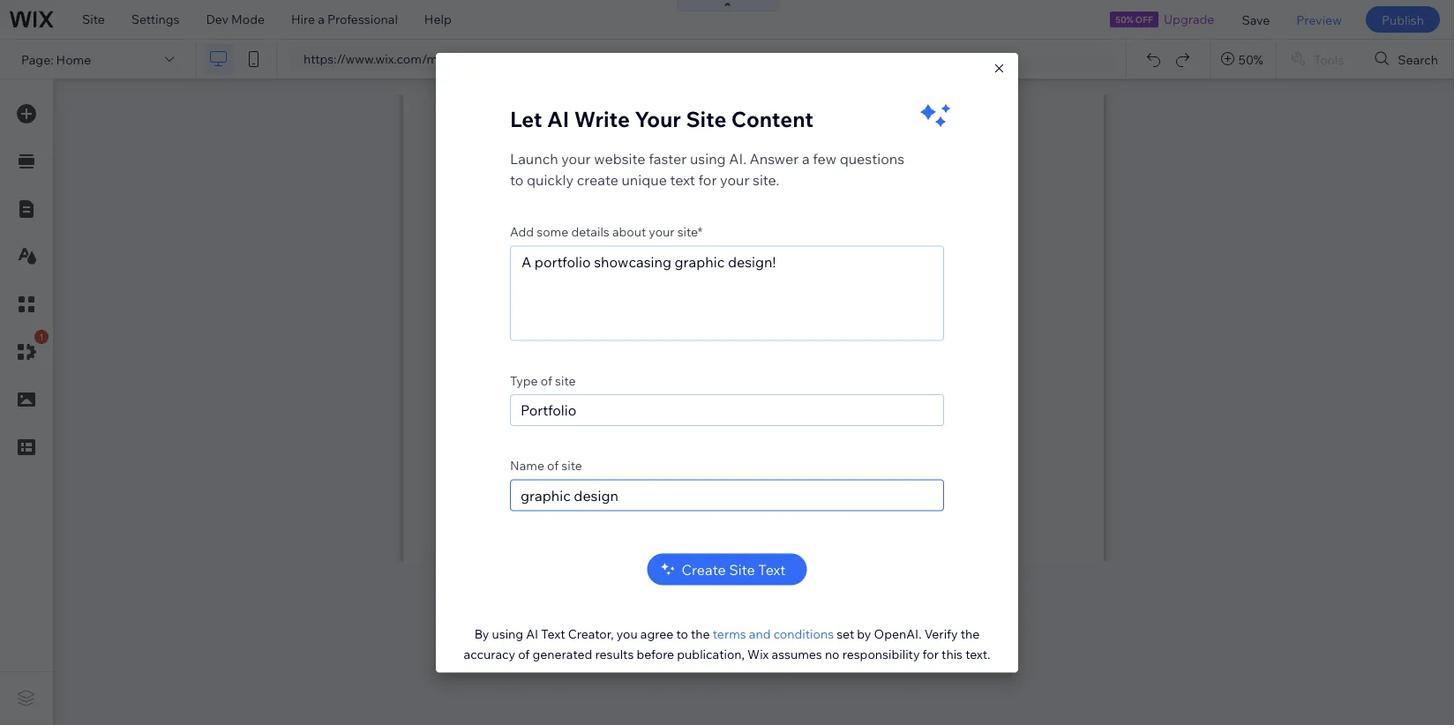 Task type: vqa. For each thing, say whether or not it's contained in the screenshot.
Blog for Blog Pages
no



Task type: describe. For each thing, give the bounding box(es) containing it.
create site text button
[[647, 554, 807, 585]]

e.g., A pet care salon with services for dogs and cats, baths, haircuts, nail trimming and training, small and dedicated staff, in New York City text field
[[510, 246, 944, 341]]

write
[[574, 106, 630, 132]]

text inside "button"
[[758, 561, 786, 578]]

mode
[[231, 11, 265, 27]]

by
[[857, 626, 871, 642]]

0 vertical spatial site
[[82, 11, 105, 27]]

ai.
[[729, 150, 747, 167]]

faster
[[649, 150, 687, 167]]

off
[[1136, 14, 1153, 25]]

site*
[[678, 224, 703, 239]]

home
[[56, 51, 91, 67]]

1 vertical spatial your
[[720, 171, 750, 189]]

website
[[594, 150, 646, 167]]

preview button
[[1284, 0, 1356, 39]]

search
[[1398, 51, 1439, 67]]

of for name
[[547, 458, 559, 473]]

upgrade
[[1164, 11, 1215, 27]]

by
[[474, 626, 489, 642]]

add some details about your site*
[[510, 224, 703, 239]]

wix
[[748, 646, 769, 662]]

dev
[[206, 11, 229, 27]]

0 vertical spatial your
[[562, 150, 591, 167]]

set by openai. verify the accuracy of generated results before publication, wix assumes no responsibility for this text.
[[464, 626, 991, 662]]

1 horizontal spatial ai
[[547, 106, 570, 132]]

https://www.wix.com/mysite
[[304, 51, 465, 67]]

0 horizontal spatial a
[[318, 11, 325, 27]]

help
[[424, 11, 452, 27]]

quickly
[[527, 171, 574, 189]]

50% for 50%
[[1239, 51, 1264, 67]]

conditions
[[774, 626, 834, 642]]

tools button
[[1277, 40, 1360, 79]]

no
[[825, 646, 840, 662]]

dev mode
[[206, 11, 265, 27]]

site for type of site
[[555, 373, 576, 388]]

some
[[537, 224, 569, 239]]

0 horizontal spatial using
[[492, 626, 523, 642]]

for for your
[[699, 171, 717, 189]]

this
[[942, 646, 963, 662]]

publish
[[1382, 12, 1424, 27]]

let
[[510, 106, 542, 132]]

create
[[682, 561, 726, 578]]

search button
[[1361, 40, 1454, 79]]

responsibility
[[843, 646, 920, 662]]

openai.
[[874, 626, 922, 642]]

50% for 50% off
[[1116, 14, 1134, 25]]

and
[[749, 626, 771, 642]]

questions
[[840, 150, 905, 167]]

using inside launch your website faster using ai. answer a few questions to quickly create unique text for your site.
[[690, 150, 726, 167]]

launch
[[510, 150, 558, 167]]

assumes
[[772, 646, 822, 662]]

results
[[595, 646, 634, 662]]

hire
[[291, 11, 315, 27]]

preview
[[1297, 12, 1342, 27]]

professional
[[327, 11, 398, 27]]

add
[[510, 224, 534, 239]]

answer
[[750, 150, 799, 167]]

accuracy
[[464, 646, 515, 662]]

of inside the set by openai. verify the accuracy of generated results before publication, wix assumes no responsibility for this text.
[[518, 646, 530, 662]]

1 the from the left
[[691, 626, 710, 642]]

Pet Care Provider text field
[[510, 394, 944, 426]]

of for type
[[541, 373, 552, 388]]



Task type: locate. For each thing, give the bounding box(es) containing it.
2 vertical spatial site
[[729, 561, 755, 578]]

the inside the set by openai. verify the accuracy of generated results before publication, wix assumes no responsibility for this text.
[[961, 626, 980, 642]]

site right "name"
[[562, 458, 582, 473]]

of right accuracy on the left bottom of the page
[[518, 646, 530, 662]]

1 horizontal spatial for
[[923, 646, 939, 662]]

0 vertical spatial a
[[318, 11, 325, 27]]

text
[[758, 561, 786, 578], [541, 626, 565, 642]]

of right "name"
[[547, 458, 559, 473]]

1 vertical spatial 50%
[[1239, 51, 1264, 67]]

1 vertical spatial of
[[547, 458, 559, 473]]

your down ai.
[[720, 171, 750, 189]]

for inside the set by openai. verify the accuracy of generated results before publication, wix assumes no responsibility for this text.
[[923, 646, 939, 662]]

save button
[[1229, 0, 1284, 39]]

create
[[577, 171, 619, 189]]

0 horizontal spatial the
[[691, 626, 710, 642]]

50% inside the 50% button
[[1239, 51, 1264, 67]]

1 vertical spatial site
[[562, 458, 582, 473]]

site for name of site
[[562, 458, 582, 473]]

0 horizontal spatial to
[[510, 171, 524, 189]]

terms and conditions button
[[713, 626, 834, 642]]

save
[[1242, 12, 1270, 27]]

1 horizontal spatial a
[[802, 150, 810, 167]]

type
[[510, 373, 538, 388]]

using right by
[[492, 626, 523, 642]]

1 horizontal spatial the
[[961, 626, 980, 642]]

name
[[510, 458, 544, 473]]

https://www.wix.com/mysite connect your domain
[[304, 51, 598, 67]]

your up create
[[562, 150, 591, 167]]

1 horizontal spatial your
[[649, 224, 675, 239]]

50% button
[[1211, 40, 1276, 79]]

50% left off
[[1116, 14, 1134, 25]]

text up "terms and conditions" button on the bottom of the page
[[758, 561, 786, 578]]

1 vertical spatial your
[[635, 106, 681, 132]]

1 horizontal spatial to
[[676, 626, 688, 642]]

agree
[[641, 626, 674, 642]]

site up launch your website faster using ai. answer a few questions to quickly create unique text for your site.
[[686, 106, 727, 132]]

1 vertical spatial to
[[676, 626, 688, 642]]

to
[[510, 171, 524, 189], [676, 626, 688, 642]]

2 horizontal spatial your
[[720, 171, 750, 189]]

ai right let
[[547, 106, 570, 132]]

details
[[571, 224, 610, 239]]

domain
[[553, 51, 598, 67]]

site right create
[[729, 561, 755, 578]]

to down the launch
[[510, 171, 524, 189]]

terms
[[713, 626, 746, 642]]

0 vertical spatial ai
[[547, 106, 570, 132]]

before
[[637, 646, 674, 662]]

of
[[541, 373, 552, 388], [547, 458, 559, 473], [518, 646, 530, 662]]

0 horizontal spatial ai
[[526, 626, 539, 642]]

1 vertical spatial text
[[541, 626, 565, 642]]

publish button
[[1366, 6, 1440, 33]]

0 vertical spatial using
[[690, 150, 726, 167]]

text
[[670, 171, 695, 189]]

type of site
[[510, 373, 576, 388]]

hire a professional
[[291, 11, 398, 27]]

tools
[[1314, 51, 1344, 67]]

content
[[731, 106, 814, 132]]

connect
[[473, 51, 522, 67]]

text.
[[966, 646, 991, 662]]

1 vertical spatial a
[[802, 150, 810, 167]]

site inside "button"
[[729, 561, 755, 578]]

for left this
[[923, 646, 939, 662]]

for inside launch your website faster using ai. answer a few questions to quickly create unique text for your site.
[[699, 171, 717, 189]]

settings
[[131, 11, 180, 27]]

set
[[837, 626, 854, 642]]

unique
[[622, 171, 667, 189]]

1 horizontal spatial text
[[758, 561, 786, 578]]

the up text.
[[961, 626, 980, 642]]

2 the from the left
[[961, 626, 980, 642]]

ai up generated
[[526, 626, 539, 642]]

the
[[691, 626, 710, 642], [961, 626, 980, 642]]

0 horizontal spatial text
[[541, 626, 565, 642]]

1 horizontal spatial site
[[686, 106, 727, 132]]

create site text
[[682, 561, 786, 578]]

0 vertical spatial site
[[555, 373, 576, 388]]

launch your website faster using ai. answer a few questions to quickly create unique text for your site.
[[510, 150, 905, 189]]

site right type
[[555, 373, 576, 388]]

creator,
[[568, 626, 614, 642]]

0 vertical spatial 50%
[[1116, 14, 1134, 25]]

50% down save
[[1239, 51, 1264, 67]]

0 horizontal spatial for
[[699, 171, 717, 189]]

0 vertical spatial to
[[510, 171, 524, 189]]

generated
[[533, 646, 593, 662]]

2 vertical spatial of
[[518, 646, 530, 662]]

1 vertical spatial site
[[686, 106, 727, 132]]

of right type
[[541, 373, 552, 388]]

your
[[525, 51, 551, 67], [635, 106, 681, 132]]

50% off
[[1116, 14, 1153, 25]]

50%
[[1116, 14, 1134, 25], [1239, 51, 1264, 67]]

0 horizontal spatial site
[[82, 11, 105, 27]]

site
[[555, 373, 576, 388], [562, 458, 582, 473]]

to inside launch your website faster using ai. answer a few questions to quickly create unique text for your site.
[[510, 171, 524, 189]]

0 horizontal spatial your
[[525, 51, 551, 67]]

0 vertical spatial of
[[541, 373, 552, 388]]

name of site
[[510, 458, 582, 473]]

site.
[[753, 171, 780, 189]]

verify
[[925, 626, 958, 642]]

for for this
[[923, 646, 939, 662]]

1 vertical spatial using
[[492, 626, 523, 642]]

for right text
[[699, 171, 717, 189]]

site up home
[[82, 11, 105, 27]]

your
[[562, 150, 591, 167], [720, 171, 750, 189], [649, 224, 675, 239]]

the up publication,
[[691, 626, 710, 642]]

1 horizontal spatial your
[[635, 106, 681, 132]]

few
[[813, 150, 837, 167]]

about
[[612, 224, 646, 239]]

0 horizontal spatial 50%
[[1116, 14, 1134, 25]]

1 vertical spatial ai
[[526, 626, 539, 642]]

text up generated
[[541, 626, 565, 642]]

a inside launch your website faster using ai. answer a few questions to quickly create unique text for your site.
[[802, 150, 810, 167]]

Fluffy Tails text field
[[510, 479, 944, 511]]

0 vertical spatial for
[[699, 171, 717, 189]]

let ai write your site content
[[510, 106, 814, 132]]

1 vertical spatial for
[[923, 646, 939, 662]]

to right agree
[[676, 626, 688, 642]]

your left site*
[[649, 224, 675, 239]]

1 horizontal spatial 50%
[[1239, 51, 1264, 67]]

using left ai.
[[690, 150, 726, 167]]

by using ai text creator, you agree to the terms and conditions
[[474, 626, 834, 642]]

site
[[82, 11, 105, 27], [686, 106, 727, 132], [729, 561, 755, 578]]

0 vertical spatial your
[[525, 51, 551, 67]]

your up the faster
[[635, 106, 681, 132]]

your left domain
[[525, 51, 551, 67]]

2 vertical spatial your
[[649, 224, 675, 239]]

you
[[617, 626, 638, 642]]

using
[[690, 150, 726, 167], [492, 626, 523, 642]]

a
[[318, 11, 325, 27], [802, 150, 810, 167]]

ai
[[547, 106, 570, 132], [526, 626, 539, 642]]

1 horizontal spatial using
[[690, 150, 726, 167]]

publication,
[[677, 646, 745, 662]]

2 horizontal spatial site
[[729, 561, 755, 578]]

0 vertical spatial text
[[758, 561, 786, 578]]

for
[[699, 171, 717, 189], [923, 646, 939, 662]]

a right hire
[[318, 11, 325, 27]]

0 horizontal spatial your
[[562, 150, 591, 167]]

a left few
[[802, 150, 810, 167]]



